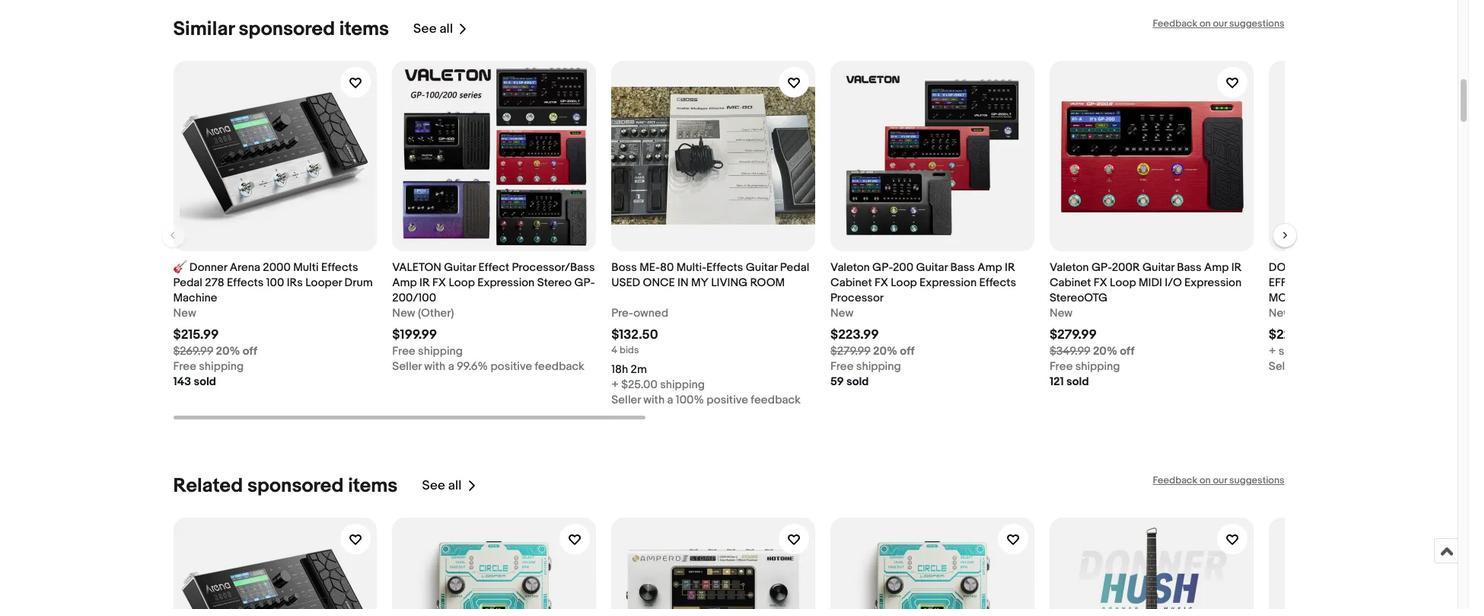 Task type: describe. For each thing, give the bounding box(es) containing it.
effects
[[1269, 276, 1314, 290]]

sponsored for similar
[[239, 17, 335, 41]]

my
[[691, 276, 709, 290]]

feedback inside donner arena 2000 guitar multi effects processor pedal/amp modeling bluetooth new $220.00 + shipping seller with a 100% positive feedback
[[1409, 359, 1459, 374]]

arena
[[230, 260, 260, 275]]

100
[[266, 276, 284, 290]]

bids
[[620, 344, 639, 356]]

$279.99 for $223.99
[[831, 344, 871, 359]]

processor
[[1317, 276, 1385, 290]]

Seller with a 100% positive feedback text field
[[612, 393, 801, 408]]

gp- for new
[[1092, 260, 1112, 275]]

loop for $223.99
[[891, 276, 917, 290]]

bluetooth
[[1330, 291, 1381, 305]]

fx for $223.99
[[875, 276, 889, 290]]

with inside pre-owned $132.50 4 bids 18h 2m + $25.00 shipping seller with a 100% positive feedback
[[644, 393, 665, 407]]

free inside "valeton gp-200r guitar bass amp ir cabinet fx loop midi i/o expression stereootg new $279.99 $349.99 20% off free shipping 121 sold"
[[1050, 359, 1073, 374]]

boss
[[612, 260, 637, 275]]

previous price $279.99 20% off text field
[[831, 344, 915, 359]]

🎸
[[173, 260, 187, 275]]

irs
[[287, 276, 303, 290]]

a inside donner arena 2000 guitar multi effects processor pedal/amp modeling bluetooth new $220.00 + shipping seller with a 100% positive feedback
[[1325, 359, 1331, 374]]

80
[[660, 260, 674, 275]]

feedback on our suggestions link for similar sponsored items
[[1153, 17, 1285, 30]]

see for related sponsored items
[[422, 479, 445, 494]]

with inside valeton guitar effect processor/bass amp ir fx loop expression stereo gp- 200/100 new (other) $199.99 free shipping seller with a 99.6% positive feedback
[[424, 359, 446, 374]]

with inside donner arena 2000 guitar multi effects processor pedal/amp modeling bluetooth new $220.00 + shipping seller with a 100% positive feedback
[[1301, 359, 1323, 374]]

200
[[893, 260, 914, 275]]

$199.99
[[392, 327, 437, 343]]

new inside 🎸 donner arena 2000 multi effects pedal 278 effects 100 irs looper drum machine new $215.99 $269.99 20% off free shipping 143 sold
[[173, 306, 196, 321]]

+ $25.00 shipping text field
[[612, 378, 705, 393]]

room
[[750, 276, 785, 290]]

free inside valeton guitar effect processor/bass amp ir fx loop expression stereo gp- 200/100 new (other) $199.99 free shipping seller with a 99.6% positive feedback
[[392, 344, 416, 359]]

processor/bass
[[512, 260, 595, 275]]

99.6%
[[457, 359, 488, 374]]

items for related sponsored items
[[348, 474, 398, 498]]

$132.50
[[612, 327, 658, 343]]

bass for $279.99
[[1177, 260, 1202, 275]]

$220.00 text field
[[1269, 327, 1319, 343]]

amp for $279.99
[[1205, 260, 1229, 275]]

see all link for related sponsored items
[[422, 474, 477, 498]]

New text field
[[173, 306, 196, 321]]

valeton for $223.99
[[831, 260, 870, 275]]

looper
[[306, 276, 342, 290]]

$199.99 text field
[[392, 327, 437, 343]]

off for $279.99
[[1120, 344, 1135, 359]]

suggestions for related sponsored items
[[1230, 474, 1285, 487]]

20% for $279.99
[[1093, 344, 1118, 359]]

🎸 donner arena 2000 multi effects pedal 278 effects 100 irs looper drum machine new $215.99 $269.99 20% off free shipping 143 sold
[[173, 260, 373, 389]]

once
[[643, 276, 675, 290]]

valeton for new
[[1050, 260, 1089, 275]]

used
[[612, 276, 641, 290]]

guitar
[[1389, 260, 1430, 275]]

+ inside pre-owned $132.50 4 bids 18h 2m + $25.00 shipping seller with a 100% positive feedback
[[612, 378, 619, 392]]

sold inside valeton gp-200 guitar bass amp ir cabinet fx loop expression effects processor new $223.99 $279.99 20% off free shipping 59 sold
[[847, 375, 869, 389]]

valeton gp-200r guitar bass amp ir cabinet fx loop midi i/o expression stereootg new $279.99 $349.99 20% off free shipping 121 sold
[[1050, 260, 1242, 389]]

seller inside donner arena 2000 guitar multi effects processor pedal/amp modeling bluetooth new $220.00 + shipping seller with a 100% positive feedback
[[1269, 359, 1299, 374]]

on for related sponsored items
[[1200, 474, 1211, 487]]

valeton gp-200 guitar bass amp ir cabinet fx loop expression effects processor new $223.99 $279.99 20% off free shipping 59 sold
[[831, 260, 1017, 389]]

4
[[612, 344, 618, 356]]

ir inside valeton guitar effect processor/bass amp ir fx loop expression stereo gp- 200/100 new (other) $199.99 free shipping seller with a 99.6% positive feedback
[[420, 276, 430, 290]]

off inside valeton gp-200 guitar bass amp ir cabinet fx loop expression effects processor new $223.99 $279.99 20% off free shipping 59 sold
[[900, 344, 915, 359]]

59 sold text field
[[831, 375, 869, 390]]

guitar inside valeton gp-200 guitar bass amp ir cabinet fx loop expression effects processor new $223.99 $279.99 20% off free shipping 59 sold
[[916, 260, 948, 275]]

seller inside valeton guitar effect processor/bass amp ir fx loop expression stereo gp- 200/100 new (other) $199.99 free shipping seller with a 99.6% positive feedback
[[392, 359, 422, 374]]

0 horizontal spatial free shipping text field
[[392, 344, 463, 359]]

$269.99
[[173, 344, 213, 359]]

200r
[[1112, 260, 1141, 275]]

bass for $223.99
[[951, 260, 975, 275]]

stereootg
[[1050, 291, 1108, 305]]

guitar inside boss me-80 multi-effects guitar pedal used once in my living room
[[746, 260, 778, 275]]

See all text field
[[414, 22, 453, 37]]

shipping inside valeton guitar effect processor/bass amp ir fx loop expression stereo gp- 200/100 new (other) $199.99 free shipping seller with a 99.6% positive feedback
[[418, 344, 463, 359]]

feedback on our suggestions for similar sponsored items
[[1153, 17, 1285, 30]]

valeton
[[392, 260, 442, 275]]

143 sold text field
[[173, 375, 216, 390]]

related sponsored items
[[173, 474, 398, 498]]

shipping inside 🎸 donner arena 2000 multi effects pedal 278 effects 100 irs looper drum machine new $215.99 $269.99 20% off free shipping 143 sold
[[199, 359, 244, 374]]

$132.50 text field
[[612, 327, 658, 343]]

free inside 🎸 donner arena 2000 multi effects pedal 278 effects 100 irs looper drum machine new $215.99 $269.99 20% off free shipping 143 sold
[[173, 359, 196, 374]]

$215.99 text field
[[173, 327, 219, 343]]

all for related sponsored items
[[448, 479, 462, 494]]

expression inside valeton gp-200 guitar bass amp ir cabinet fx loop expression effects processor new $223.99 $279.99 20% off free shipping 59 sold
[[920, 276, 977, 290]]

a inside valeton guitar effect processor/bass amp ir fx loop expression stereo gp- 200/100 new (other) $199.99 free shipping seller with a 99.6% positive feedback
[[448, 359, 454, 374]]

ir for $223.99
[[1005, 260, 1016, 275]]

donner
[[190, 260, 227, 275]]

boss me-80 multi-effects guitar pedal used once in my living room
[[612, 260, 810, 290]]

shipping inside valeton gp-200 guitar bass amp ir cabinet fx loop expression effects processor new $223.99 $279.99 20% off free shipping 59 sold
[[857, 359, 901, 374]]

fx for new
[[1094, 276, 1108, 290]]

guitar inside valeton guitar effect processor/bass amp ir fx loop expression stereo gp- 200/100 new (other) $199.99 free shipping seller with a 99.6% positive feedback
[[444, 260, 476, 275]]

feedback inside pre-owned $132.50 4 bids 18h 2m + $25.00 shipping seller with a 100% positive feedback
[[751, 393, 801, 407]]

items for similar sponsored items
[[340, 17, 389, 41]]

shipping inside donner arena 2000 guitar multi effects processor pedal/amp modeling bluetooth new $220.00 + shipping seller with a 100% positive feedback
[[1279, 344, 1324, 359]]

positive inside donner arena 2000 guitar multi effects processor pedal/amp modeling bluetooth new $220.00 + shipping seller with a 100% positive feedback
[[1364, 359, 1406, 374]]

fx inside valeton guitar effect processor/bass amp ir fx loop expression stereo gp- 200/100 new (other) $199.99 free shipping seller with a 99.6% positive feedback
[[433, 276, 446, 290]]

$220.00
[[1269, 327, 1319, 343]]

amp for $223.99
[[978, 260, 1003, 275]]

on for similar sponsored items
[[1200, 17, 1211, 30]]

$279.99 for new
[[1050, 327, 1097, 343]]

guitar inside "valeton gp-200r guitar bass amp ir cabinet fx loop midi i/o expression stereootg new $279.99 $349.99 20% off free shipping 121 sold"
[[1143, 260, 1175, 275]]

suggestions for similar sponsored items
[[1230, 17, 1285, 30]]

see all link for similar sponsored items
[[414, 17, 468, 41]]

similar sponsored items
[[173, 17, 389, 41]]

see for similar sponsored items
[[414, 22, 437, 37]]

new inside "valeton gp-200r guitar bass amp ir cabinet fx loop midi i/o expression stereootg new $279.99 $349.99 20% off free shipping 121 sold"
[[1050, 306, 1073, 321]]

$215.99
[[173, 327, 219, 343]]

processor
[[831, 291, 884, 305]]

in
[[678, 276, 689, 290]]

$279.99 text field
[[1050, 327, 1097, 343]]



Task type: vqa. For each thing, say whether or not it's contained in the screenshot.
pre-
yes



Task type: locate. For each thing, give the bounding box(es) containing it.
effect
[[479, 260, 510, 275]]

2 feedback on our suggestions from the top
[[1153, 474, 1285, 487]]

with
[[424, 359, 446, 374], [1301, 359, 1323, 374], [644, 393, 665, 407]]

new down 200/100
[[392, 306, 415, 321]]

guitar left effect
[[444, 260, 476, 275]]

0 vertical spatial on
[[1200, 17, 1211, 30]]

New text field
[[831, 306, 854, 321], [1050, 306, 1073, 321], [1269, 306, 1292, 321]]

valeton guitar effect processor/bass amp ir fx loop expression stereo gp- 200/100 new (other) $199.99 free shipping seller with a 99.6% positive feedback
[[392, 260, 595, 374]]

2 horizontal spatial 20%
[[1093, 344, 1118, 359]]

0 vertical spatial all
[[440, 22, 453, 37]]

1 horizontal spatial pedal
[[780, 260, 810, 275]]

free shipping text field down $269.99 at the left of page
[[173, 359, 244, 375]]

owned
[[634, 306, 669, 321]]

our for related sponsored items
[[1213, 474, 1228, 487]]

suggestions
[[1230, 17, 1285, 30], [1230, 474, 1285, 487]]

items left see all text field
[[340, 17, 389, 41]]

2 horizontal spatial feedback
[[1409, 359, 1459, 374]]

pre-owned $132.50 4 bids 18h 2m + $25.00 shipping seller with a 100% positive feedback
[[612, 306, 801, 407]]

shipping
[[418, 344, 463, 359], [1279, 344, 1324, 359], [199, 359, 244, 374], [857, 359, 901, 374], [1076, 359, 1121, 374], [660, 378, 705, 392]]

0 horizontal spatial gp-
[[575, 276, 595, 290]]

free shipping text field for $279.99
[[1050, 359, 1121, 375]]

off for $215.99
[[243, 344, 257, 359]]

items
[[340, 17, 389, 41], [348, 474, 398, 498]]

1 horizontal spatial free shipping text field
[[1050, 359, 1121, 375]]

bass right 200
[[951, 260, 975, 275]]

1 horizontal spatial sold
[[847, 375, 869, 389]]

1 sold from the left
[[194, 375, 216, 389]]

1 vertical spatial pedal
[[173, 276, 203, 290]]

all for similar sponsored items
[[440, 22, 453, 37]]

0 vertical spatial $279.99
[[1050, 327, 1097, 343]]

seller
[[392, 359, 422, 374], [1269, 359, 1299, 374], [612, 393, 641, 407]]

feedback for similar sponsored items
[[1153, 17, 1198, 30]]

loop down 200
[[891, 276, 917, 290]]

100%
[[1334, 359, 1362, 374], [676, 393, 704, 407]]

3 new from the left
[[831, 306, 854, 321]]

bass inside "valeton gp-200r guitar bass amp ir cabinet fx loop midi i/o expression stereootg new $279.99 $349.99 20% off free shipping 121 sold"
[[1177, 260, 1202, 275]]

1 horizontal spatial 20%
[[874, 344, 898, 359]]

expression
[[478, 276, 535, 290], [920, 276, 977, 290], [1185, 276, 1242, 290]]

sold inside "valeton gp-200r guitar bass amp ir cabinet fx loop midi i/o expression stereootg new $279.99 $349.99 20% off free shipping 121 sold"
[[1067, 375, 1089, 389]]

2 fx from the left
[[875, 276, 889, 290]]

free up '143' in the left bottom of the page
[[173, 359, 196, 374]]

2m
[[631, 362, 647, 377]]

2 bass from the left
[[1177, 260, 1202, 275]]

2 new text field from the left
[[1050, 306, 1073, 321]]

1 guitar from the left
[[444, 260, 476, 275]]

18h
[[612, 362, 628, 377]]

our
[[1213, 17, 1228, 30], [1213, 474, 1228, 487]]

3 loop from the left
[[1110, 276, 1137, 290]]

1 horizontal spatial cabinet
[[1050, 276, 1092, 290]]

121
[[1050, 375, 1064, 389]]

+ shipping text field
[[1269, 344, 1324, 359]]

4 new from the left
[[1050, 306, 1073, 321]]

2 expression from the left
[[920, 276, 977, 290]]

200/100
[[392, 291, 436, 305]]

pedal for boss me-80 multi-effects guitar pedal used once in my living room
[[780, 260, 810, 275]]

0 horizontal spatial feedback
[[535, 359, 585, 374]]

gp- up processor
[[873, 260, 893, 275]]

seller down $220.00 text field
[[1269, 359, 1299, 374]]

sold inside 🎸 donner arena 2000 multi effects pedal 278 effects 100 irs looper drum machine new $215.99 $269.99 20% off free shipping 143 sold
[[194, 375, 216, 389]]

our for similar sponsored items
[[1213, 17, 1228, 30]]

20% for $215.99
[[216, 344, 240, 359]]

1 vertical spatial see
[[422, 479, 445, 494]]

ir inside valeton gp-200 guitar bass amp ir cabinet fx loop expression effects processor new $223.99 $279.99 20% off free shipping 59 sold
[[1005, 260, 1016, 275]]

0 horizontal spatial loop
[[449, 276, 475, 290]]

1 vertical spatial +
[[612, 378, 619, 392]]

2000
[[263, 260, 291, 275], [1359, 260, 1387, 275]]

1 horizontal spatial gp-
[[873, 260, 893, 275]]

1 vertical spatial sponsored
[[247, 474, 344, 498]]

gp- inside valeton guitar effect processor/bass amp ir fx loop expression stereo gp- 200/100 new (other) $199.99 free shipping seller with a 99.6% positive feedback
[[575, 276, 595, 290]]

free shipping text field down $349.99
[[1050, 359, 1121, 375]]

pre-
[[612, 306, 634, 321]]

0 horizontal spatial fx
[[433, 276, 446, 290]]

$279.99 inside valeton gp-200 guitar bass amp ir cabinet fx loop expression effects processor new $223.99 $279.99 20% off free shipping 59 sold
[[831, 344, 871, 359]]

fx inside valeton gp-200 guitar bass amp ir cabinet fx loop expression effects processor new $223.99 $279.99 20% off free shipping 59 sold
[[875, 276, 889, 290]]

1 horizontal spatial feedback
[[751, 393, 801, 407]]

0 horizontal spatial a
[[448, 359, 454, 374]]

new text field for new
[[1050, 306, 1073, 321]]

2 suggestions from the top
[[1230, 474, 1285, 487]]

1 new text field from the left
[[831, 306, 854, 321]]

2 horizontal spatial fx
[[1094, 276, 1108, 290]]

fx up processor
[[875, 276, 889, 290]]

1 cabinet from the left
[[831, 276, 872, 290]]

$25.00
[[622, 378, 658, 392]]

new down processor
[[831, 306, 854, 321]]

see
[[414, 22, 437, 37], [422, 479, 445, 494]]

3 fx from the left
[[1094, 276, 1108, 290]]

2000 inside 🎸 donner arena 2000 multi effects pedal 278 effects 100 irs looper drum machine new $215.99 $269.99 20% off free shipping 143 sold
[[263, 260, 291, 275]]

2 horizontal spatial off
[[1120, 344, 1135, 359]]

related
[[173, 474, 243, 498]]

sold
[[194, 375, 216, 389], [847, 375, 869, 389], [1067, 375, 1089, 389]]

guitar up room
[[746, 260, 778, 275]]

(other)
[[418, 306, 454, 321]]

0 horizontal spatial with
[[424, 359, 446, 374]]

1 horizontal spatial off
[[900, 344, 915, 359]]

donner
[[1269, 260, 1316, 275]]

2 horizontal spatial ir
[[1232, 260, 1242, 275]]

2 horizontal spatial expression
[[1185, 276, 1242, 290]]

sponsored for related
[[247, 474, 344, 498]]

loop inside valeton gp-200 guitar bass amp ir cabinet fx loop expression effects processor new $223.99 $279.99 20% off free shipping 59 sold
[[891, 276, 917, 290]]

2000 inside donner arena 2000 guitar multi effects processor pedal/amp modeling bluetooth new $220.00 + shipping seller with a 100% positive feedback
[[1359, 260, 1387, 275]]

1 vertical spatial $279.99
[[831, 344, 871, 359]]

$223.99
[[831, 327, 879, 343]]

0 vertical spatial feedback on our suggestions link
[[1153, 17, 1285, 30]]

0 vertical spatial suggestions
[[1230, 17, 1285, 30]]

3 20% from the left
[[1093, 344, 1118, 359]]

0 vertical spatial see all link
[[414, 17, 468, 41]]

1 off from the left
[[243, 344, 257, 359]]

2 horizontal spatial with
[[1301, 359, 1323, 374]]

2 2000 from the left
[[1359, 260, 1387, 275]]

positive down bluetooth
[[1364, 359, 1406, 374]]

shipping inside pre-owned $132.50 4 bids 18h 2m + $25.00 shipping seller with a 100% positive feedback
[[660, 378, 705, 392]]

0 horizontal spatial valeton
[[831, 260, 870, 275]]

2 horizontal spatial loop
[[1110, 276, 1137, 290]]

1 vertical spatial see all
[[422, 479, 462, 494]]

2 loop from the left
[[891, 276, 917, 290]]

ir inside "valeton gp-200r guitar bass amp ir cabinet fx loop midi i/o expression stereootg new $279.99 $349.99 20% off free shipping 121 sold"
[[1232, 260, 1242, 275]]

shipping up 143 sold text field
[[199, 359, 244, 374]]

100% inside donner arena 2000 guitar multi effects processor pedal/amp modeling bluetooth new $220.00 + shipping seller with a 100% positive feedback
[[1334, 359, 1362, 374]]

3 expression from the left
[[1185, 276, 1242, 290]]

expression inside "valeton gp-200r guitar bass amp ir cabinet fx loop midi i/o expression stereootg new $279.99 $349.99 20% off free shipping 121 sold"
[[1185, 276, 1242, 290]]

+ inside donner arena 2000 guitar multi effects processor pedal/amp modeling bluetooth new $220.00 + shipping seller with a 100% positive feedback
[[1269, 344, 1277, 359]]

18h 2m text field
[[612, 362, 647, 378]]

1 free shipping text field from the left
[[173, 359, 244, 375]]

$279.99 inside "valeton gp-200r guitar bass amp ir cabinet fx loop midi i/o expression stereootg new $279.99 $349.99 20% off free shipping 121 sold"
[[1050, 327, 1097, 343]]

143
[[173, 375, 191, 389]]

fx inside "valeton gp-200r guitar bass amp ir cabinet fx loop midi i/o expression stereootg new $279.99 $349.99 20% off free shipping 121 sold"
[[1094, 276, 1108, 290]]

0 vertical spatial see all
[[414, 22, 453, 37]]

with down $220.00
[[1301, 359, 1323, 374]]

0 horizontal spatial 2000
[[263, 260, 291, 275]]

20% inside 🎸 donner arena 2000 multi effects pedal 278 effects 100 irs looper drum machine new $215.99 $269.99 20% off free shipping 143 sold
[[216, 344, 240, 359]]

bass up i/o
[[1177, 260, 1202, 275]]

121 sold text field
[[1050, 375, 1089, 390]]

feedback
[[1153, 17, 1198, 30], [1153, 474, 1198, 487]]

1 vertical spatial our
[[1213, 474, 1228, 487]]

gp- up stereootg
[[1092, 260, 1112, 275]]

off inside 🎸 donner arena 2000 multi effects pedal 278 effects 100 irs looper drum machine new $215.99 $269.99 20% off free shipping 143 sold
[[243, 344, 257, 359]]

1 horizontal spatial seller
[[612, 393, 641, 407]]

$349.99
[[1050, 344, 1091, 359]]

free down $199.99
[[392, 344, 416, 359]]

0 horizontal spatial ir
[[420, 276, 430, 290]]

1 feedback on our suggestions from the top
[[1153, 17, 1285, 30]]

arena
[[1319, 260, 1356, 275]]

all
[[440, 22, 453, 37], [448, 479, 462, 494]]

stereo
[[537, 276, 572, 290]]

2 on from the top
[[1200, 474, 1211, 487]]

new inside valeton guitar effect processor/bass amp ir fx loop expression stereo gp- 200/100 new (other) $199.99 free shipping seller with a 99.6% positive feedback
[[392, 306, 415, 321]]

with left 99.6% on the bottom left
[[424, 359, 446, 374]]

cabinet
[[831, 276, 872, 290], [1050, 276, 1092, 290]]

amp inside valeton guitar effect processor/bass amp ir fx loop expression stereo gp- 200/100 new (other) $199.99 free shipping seller with a 99.6% positive feedback
[[392, 276, 417, 290]]

feedback on our suggestions link
[[1153, 17, 1285, 30], [1153, 474, 1285, 487]]

feedback on our suggestions
[[1153, 17, 1285, 30], [1153, 474, 1285, 487]]

Seller with a 100% positive feedback text field
[[1269, 359, 1459, 375]]

gp- for $223.99
[[873, 260, 893, 275]]

cabinet inside valeton gp-200 guitar bass amp ir cabinet fx loop expression effects processor new $223.99 $279.99 20% off free shipping 59 sold
[[831, 276, 872, 290]]

see all link
[[414, 17, 468, 41], [422, 474, 477, 498]]

1 horizontal spatial ir
[[1005, 260, 1016, 275]]

0 horizontal spatial expression
[[478, 276, 535, 290]]

0 horizontal spatial off
[[243, 344, 257, 359]]

shipping down $349.99
[[1076, 359, 1121, 374]]

loop
[[449, 276, 475, 290], [891, 276, 917, 290], [1110, 276, 1137, 290]]

guitar up 'midi'
[[1143, 260, 1175, 275]]

0 vertical spatial pedal
[[780, 260, 810, 275]]

2 valeton from the left
[[1050, 260, 1089, 275]]

pedal for 🎸 donner arena 2000 multi effects pedal 278 effects 100 irs looper drum machine new $215.99 $269.99 20% off free shipping 143 sold
[[173, 276, 203, 290]]

1 vertical spatial suggestions
[[1230, 474, 1285, 487]]

1 horizontal spatial valeton
[[1050, 260, 1089, 275]]

cabinet inside "valeton gp-200r guitar bass amp ir cabinet fx loop midi i/o expression stereootg new $279.99 $349.99 20% off free shipping 121 sold"
[[1050, 276, 1092, 290]]

bass inside valeton gp-200 guitar bass amp ir cabinet fx loop expression effects processor new $223.99 $279.99 20% off free shipping 59 sold
[[951, 260, 975, 275]]

20% inside "valeton gp-200r guitar bass amp ir cabinet fx loop midi i/o expression stereootg new $279.99 $349.99 20% off free shipping 121 sold"
[[1093, 344, 1118, 359]]

2000 up processor
[[1359, 260, 1387, 275]]

positive
[[491, 359, 532, 374], [1364, 359, 1406, 374], [707, 393, 749, 407]]

$279.99 down the $223.99 "text field"
[[831, 344, 871, 359]]

0 horizontal spatial new text field
[[831, 306, 854, 321]]

positive inside pre-owned $132.50 4 bids 18h 2m + $25.00 shipping seller with a 100% positive feedback
[[707, 393, 749, 407]]

1 horizontal spatial +
[[1269, 344, 1277, 359]]

1 horizontal spatial expression
[[920, 276, 977, 290]]

Seller with a 99.6% positive feedback text field
[[392, 359, 585, 375]]

0 horizontal spatial cabinet
[[831, 276, 872, 290]]

sold for $215.99
[[194, 375, 216, 389]]

+ down $220.00
[[1269, 344, 1277, 359]]

1 expression from the left
[[478, 276, 535, 290]]

pedal/amp
[[1388, 276, 1450, 290]]

free shipping text field for $215.99
[[173, 359, 244, 375]]

1 horizontal spatial bass
[[1177, 260, 1202, 275]]

$279.99
[[1050, 327, 1097, 343], [831, 344, 871, 359]]

pedal up machine
[[173, 276, 203, 290]]

loop down the "200r"
[[1110, 276, 1137, 290]]

$223.99 text field
[[831, 327, 879, 343]]

machine
[[173, 291, 217, 305]]

seller down $25.00
[[612, 393, 641, 407]]

2000 up 100
[[263, 260, 291, 275]]

1 horizontal spatial free shipping text field
[[831, 359, 901, 375]]

valeton up processor
[[831, 260, 870, 275]]

free
[[392, 344, 416, 359], [173, 359, 196, 374], [831, 359, 854, 374], [1050, 359, 1073, 374]]

new down stereootg
[[1050, 306, 1073, 321]]

20%
[[216, 344, 240, 359], [874, 344, 898, 359], [1093, 344, 1118, 359]]

a
[[448, 359, 454, 374], [1325, 359, 1331, 374], [667, 393, 674, 407]]

2 guitar from the left
[[746, 260, 778, 275]]

new text field down processor
[[831, 306, 854, 321]]

new text field for $223.99
[[831, 306, 854, 321]]

2 new from the left
[[392, 306, 415, 321]]

free up 121
[[1050, 359, 1073, 374]]

sold for $279.99
[[1067, 375, 1089, 389]]

1 horizontal spatial new text field
[[1050, 306, 1073, 321]]

new
[[173, 306, 196, 321], [392, 306, 415, 321], [831, 306, 854, 321], [1050, 306, 1073, 321], [1269, 306, 1292, 321]]

amp
[[978, 260, 1003, 275], [1205, 260, 1229, 275], [392, 276, 417, 290]]

100% inside pre-owned $132.50 4 bids 18h 2m + $25.00 shipping seller with a 100% positive feedback
[[676, 393, 704, 407]]

1 horizontal spatial loop
[[891, 276, 917, 290]]

2 20% from the left
[[874, 344, 898, 359]]

0 horizontal spatial pedal
[[173, 276, 203, 290]]

feedback for related sponsored items
[[1153, 474, 1198, 487]]

0 horizontal spatial 100%
[[676, 393, 704, 407]]

1 on from the top
[[1200, 17, 1211, 30]]

+
[[1269, 344, 1277, 359], [612, 378, 619, 392]]

1 vertical spatial all
[[448, 479, 462, 494]]

1 horizontal spatial a
[[667, 393, 674, 407]]

0 horizontal spatial sold
[[194, 375, 216, 389]]

previous price $269.99 20% off text field
[[173, 344, 257, 359]]

fx
[[433, 276, 446, 290], [875, 276, 889, 290], [1094, 276, 1108, 290]]

2 off from the left
[[900, 344, 915, 359]]

1 horizontal spatial with
[[644, 393, 665, 407]]

1 vertical spatial feedback on our suggestions link
[[1153, 474, 1285, 487]]

free shipping text field down $199.99 text field
[[392, 344, 463, 359]]

sold right 59
[[847, 375, 869, 389]]

+ down 18h
[[612, 378, 619, 392]]

gp- inside valeton gp-200 guitar bass amp ir cabinet fx loop expression effects processor new $223.99 $279.99 20% off free shipping 59 sold
[[873, 260, 893, 275]]

pedal inside 🎸 donner arena 2000 multi effects pedal 278 effects 100 irs looper drum machine new $215.99 $269.99 20% off free shipping 143 sold
[[173, 276, 203, 290]]

valeton inside "valeton gp-200r guitar bass amp ir cabinet fx loop midi i/o expression stereootg new $279.99 $349.99 20% off free shipping 121 sold"
[[1050, 260, 1089, 275]]

1 vertical spatial feedback on our suggestions
[[1153, 474, 1285, 487]]

1 feedback from the top
[[1153, 17, 1198, 30]]

0 horizontal spatial free shipping text field
[[173, 359, 244, 375]]

2 sold from the left
[[847, 375, 869, 389]]

Pre-owned text field
[[612, 306, 669, 321]]

4 guitar from the left
[[1143, 260, 1175, 275]]

amp inside valeton gp-200 guitar bass amp ir cabinet fx loop expression effects processor new $223.99 $279.99 20% off free shipping 59 sold
[[978, 260, 1003, 275]]

2 cabinet from the left
[[1050, 276, 1092, 290]]

0 horizontal spatial seller
[[392, 359, 422, 374]]

2 horizontal spatial new text field
[[1269, 306, 1292, 321]]

2 horizontal spatial amp
[[1205, 260, 1229, 275]]

1 new from the left
[[173, 306, 196, 321]]

2 feedback on our suggestions link from the top
[[1153, 474, 1285, 487]]

cabinet for $223.99
[[831, 276, 872, 290]]

sold right 121
[[1067, 375, 1089, 389]]

Free shipping text field
[[392, 344, 463, 359], [831, 359, 901, 375]]

1 valeton from the left
[[831, 260, 870, 275]]

5 new from the left
[[1269, 306, 1292, 321]]

see all
[[414, 22, 453, 37], [422, 479, 462, 494]]

2 horizontal spatial a
[[1325, 359, 1331, 374]]

ir for $279.99
[[1232, 260, 1242, 275]]

0 vertical spatial see
[[414, 22, 437, 37]]

0 vertical spatial our
[[1213, 17, 1228, 30]]

cabinet for new
[[1050, 276, 1092, 290]]

seller down $199.99
[[392, 359, 422, 374]]

multi
[[293, 260, 319, 275]]

1 vertical spatial 100%
[[676, 393, 704, 407]]

0 vertical spatial +
[[1269, 344, 1277, 359]]

feedback
[[535, 359, 585, 374], [1409, 359, 1459, 374], [751, 393, 801, 407]]

1 horizontal spatial fx
[[875, 276, 889, 290]]

guitar
[[444, 260, 476, 275], [746, 260, 778, 275], [916, 260, 948, 275], [1143, 260, 1175, 275]]

new text field down "modeling" at the right of the page
[[1269, 306, 1292, 321]]

i/o
[[1165, 276, 1182, 290]]

shipping down $199.99 text field
[[418, 344, 463, 359]]

See all text field
[[422, 479, 462, 494]]

effects inside boss me-80 multi-effects guitar pedal used once in my living room
[[707, 260, 744, 275]]

pedal inside boss me-80 multi-effects guitar pedal used once in my living room
[[780, 260, 810, 275]]

0 vertical spatial sponsored
[[239, 17, 335, 41]]

1 vertical spatial items
[[348, 474, 398, 498]]

positive right 99.6% on the bottom left
[[491, 359, 532, 374]]

new text field down stereootg
[[1050, 306, 1073, 321]]

0 horizontal spatial 20%
[[216, 344, 240, 359]]

0 horizontal spatial positive
[[491, 359, 532, 374]]

1 horizontal spatial positive
[[707, 393, 749, 407]]

a inside pre-owned $132.50 4 bids 18h 2m + $25.00 shipping seller with a 100% positive feedback
[[667, 393, 674, 407]]

gp- inside "valeton gp-200r guitar bass amp ir cabinet fx loop midi i/o expression stereootg new $279.99 $349.99 20% off free shipping 121 sold"
[[1092, 260, 1112, 275]]

0 vertical spatial items
[[340, 17, 389, 41]]

3 new text field from the left
[[1269, 306, 1292, 321]]

1 20% from the left
[[216, 344, 240, 359]]

1 vertical spatial feedback
[[1153, 474, 1198, 487]]

living
[[711, 276, 748, 290]]

fx up stereootg
[[1094, 276, 1108, 290]]

effects inside valeton gp-200 guitar bass amp ir cabinet fx loop expression effects processor new $223.99 $279.99 20% off free shipping 59 sold
[[980, 276, 1017, 290]]

see all for similar sponsored items
[[414, 22, 453, 37]]

amp inside "valeton gp-200r guitar bass amp ir cabinet fx loop midi i/o expression stereootg new $279.99 $349.99 20% off free shipping 121 sold"
[[1205, 260, 1229, 275]]

3 off from the left
[[1120, 344, 1135, 359]]

20% right $269.99 at the left of page
[[216, 344, 240, 359]]

seller inside pre-owned $132.50 4 bids 18h 2m + $25.00 shipping seller with a 100% positive feedback
[[612, 393, 641, 407]]

guitar right 200
[[916, 260, 948, 275]]

shipping up seller with a 100% positive feedback text box
[[660, 378, 705, 392]]

ir
[[1005, 260, 1016, 275], [1232, 260, 1242, 275], [420, 276, 430, 290]]

0 horizontal spatial amp
[[392, 276, 417, 290]]

fx down valeton
[[433, 276, 446, 290]]

free shipping text field down $223.99
[[831, 359, 901, 375]]

2 free shipping text field from the left
[[1050, 359, 1121, 375]]

midi
[[1139, 276, 1163, 290]]

2 horizontal spatial gp-
[[1092, 260, 1112, 275]]

loop inside valeton guitar effect processor/bass amp ir fx loop expression stereo gp- 200/100 new (other) $199.99 free shipping seller with a 99.6% positive feedback
[[449, 276, 475, 290]]

off inside "valeton gp-200r guitar bass amp ir cabinet fx loop midi i/o expression stereootg new $279.99 $349.99 20% off free shipping 121 sold"
[[1120, 344, 1135, 359]]

59
[[831, 375, 844, 389]]

valeton up stereootg
[[1050, 260, 1089, 275]]

2 horizontal spatial sold
[[1067, 375, 1089, 389]]

bass
[[951, 260, 975, 275], [1177, 260, 1202, 275]]

1 suggestions from the top
[[1230, 17, 1285, 30]]

positive right the + $25.00 shipping text field
[[707, 393, 749, 407]]

with down $25.00
[[644, 393, 665, 407]]

valeton
[[831, 260, 870, 275], [1050, 260, 1089, 275]]

see all for related sponsored items
[[422, 479, 462, 494]]

pedal up room
[[780, 260, 810, 275]]

loop inside "valeton gp-200r guitar bass amp ir cabinet fx loop midi i/o expression stereootg new $279.99 $349.99 20% off free shipping 121 sold"
[[1110, 276, 1137, 290]]

Free shipping text field
[[173, 359, 244, 375], [1050, 359, 1121, 375]]

3 sold from the left
[[1067, 375, 1089, 389]]

1 our from the top
[[1213, 17, 1228, 30]]

new inside donner arena 2000 guitar multi effects processor pedal/amp modeling bluetooth new $220.00 + shipping seller with a 100% positive feedback
[[1269, 306, 1292, 321]]

gp- right "stereo"
[[575, 276, 595, 290]]

effects
[[321, 260, 358, 275], [707, 260, 744, 275], [227, 276, 264, 290], [980, 276, 1017, 290]]

1 bass from the left
[[951, 260, 975, 275]]

20% down $223.99
[[874, 344, 898, 359]]

1 fx from the left
[[433, 276, 446, 290]]

cabinet up stereootg
[[1050, 276, 1092, 290]]

positive inside valeton guitar effect processor/bass amp ir fx loop expression stereo gp- 200/100 new (other) $199.99 free shipping seller with a 99.6% positive feedback
[[491, 359, 532, 374]]

1 vertical spatial see all link
[[422, 474, 477, 498]]

new down "modeling" at the right of the page
[[1269, 306, 1292, 321]]

0 vertical spatial feedback
[[1153, 17, 1198, 30]]

me-
[[640, 260, 660, 275]]

2 horizontal spatial seller
[[1269, 359, 1299, 374]]

0 horizontal spatial $279.99
[[831, 344, 871, 359]]

0 horizontal spatial bass
[[951, 260, 975, 275]]

3 guitar from the left
[[916, 260, 948, 275]]

loop for new
[[1110, 276, 1137, 290]]

expression inside valeton guitar effect processor/bass amp ir fx loop expression stereo gp- 200/100 new (other) $199.99 free shipping seller with a 99.6% positive feedback
[[478, 276, 535, 290]]

free inside valeton gp-200 guitar bass amp ir cabinet fx loop expression effects processor new $223.99 $279.99 20% off free shipping 59 sold
[[831, 359, 854, 374]]

shipping up 59 sold text field
[[857, 359, 901, 374]]

feedback inside valeton guitar effect processor/bass amp ir fx loop expression stereo gp- 200/100 new (other) $199.99 free shipping seller with a 99.6% positive feedback
[[535, 359, 585, 374]]

donner arena 2000 guitar multi effects processor pedal/amp modeling bluetooth new $220.00 + shipping seller with a 100% positive feedback
[[1269, 260, 1463, 374]]

similar
[[173, 17, 234, 41]]

cabinet up processor
[[831, 276, 872, 290]]

1 horizontal spatial 100%
[[1334, 359, 1362, 374]]

multi-
[[677, 260, 707, 275]]

20% right $349.99
[[1093, 344, 1118, 359]]

1 horizontal spatial 2000
[[1359, 260, 1387, 275]]

drum
[[345, 276, 373, 290]]

0 vertical spatial 100%
[[1334, 359, 1362, 374]]

New (Other) text field
[[392, 306, 454, 321]]

sold right '143' in the left bottom of the page
[[194, 375, 216, 389]]

1 feedback on our suggestions link from the top
[[1153, 17, 1285, 30]]

loop up (other)
[[449, 276, 475, 290]]

1 horizontal spatial amp
[[978, 260, 1003, 275]]

1 horizontal spatial $279.99
[[1050, 327, 1097, 343]]

previous price $349.99 20% off text field
[[1050, 344, 1135, 359]]

feedback on our suggestions for related sponsored items
[[1153, 474, 1285, 487]]

4 bids text field
[[612, 344, 639, 356]]

items left see all text box
[[348, 474, 398, 498]]

valeton inside valeton gp-200 guitar bass amp ir cabinet fx loop expression effects processor new $223.99 $279.99 20% off free shipping 59 sold
[[831, 260, 870, 275]]

0 horizontal spatial +
[[612, 378, 619, 392]]

sponsored
[[239, 17, 335, 41], [247, 474, 344, 498]]

new inside valeton gp-200 guitar bass amp ir cabinet fx loop expression effects processor new $223.99 $279.99 20% off free shipping 59 sold
[[831, 306, 854, 321]]

0 vertical spatial feedback on our suggestions
[[1153, 17, 1285, 30]]

modeling
[[1269, 291, 1328, 305]]

free up 59
[[831, 359, 854, 374]]

$279.99 up $349.99
[[1050, 327, 1097, 343]]

2 feedback from the top
[[1153, 474, 1198, 487]]

1 vertical spatial on
[[1200, 474, 1211, 487]]

2 our from the top
[[1213, 474, 1228, 487]]

new down machine
[[173, 306, 196, 321]]

shipping down $220.00
[[1279, 344, 1324, 359]]

1 2000 from the left
[[263, 260, 291, 275]]

2 horizontal spatial positive
[[1364, 359, 1406, 374]]

shipping inside "valeton gp-200r guitar bass amp ir cabinet fx loop midi i/o expression stereootg new $279.99 $349.99 20% off free shipping 121 sold"
[[1076, 359, 1121, 374]]

feedback on our suggestions link for related sponsored items
[[1153, 474, 1285, 487]]

20% inside valeton gp-200 guitar bass amp ir cabinet fx loop expression effects processor new $223.99 $279.99 20% off free shipping 59 sold
[[874, 344, 898, 359]]

1 loop from the left
[[449, 276, 475, 290]]

multi
[[1432, 260, 1463, 275]]

278
[[205, 276, 224, 290]]



